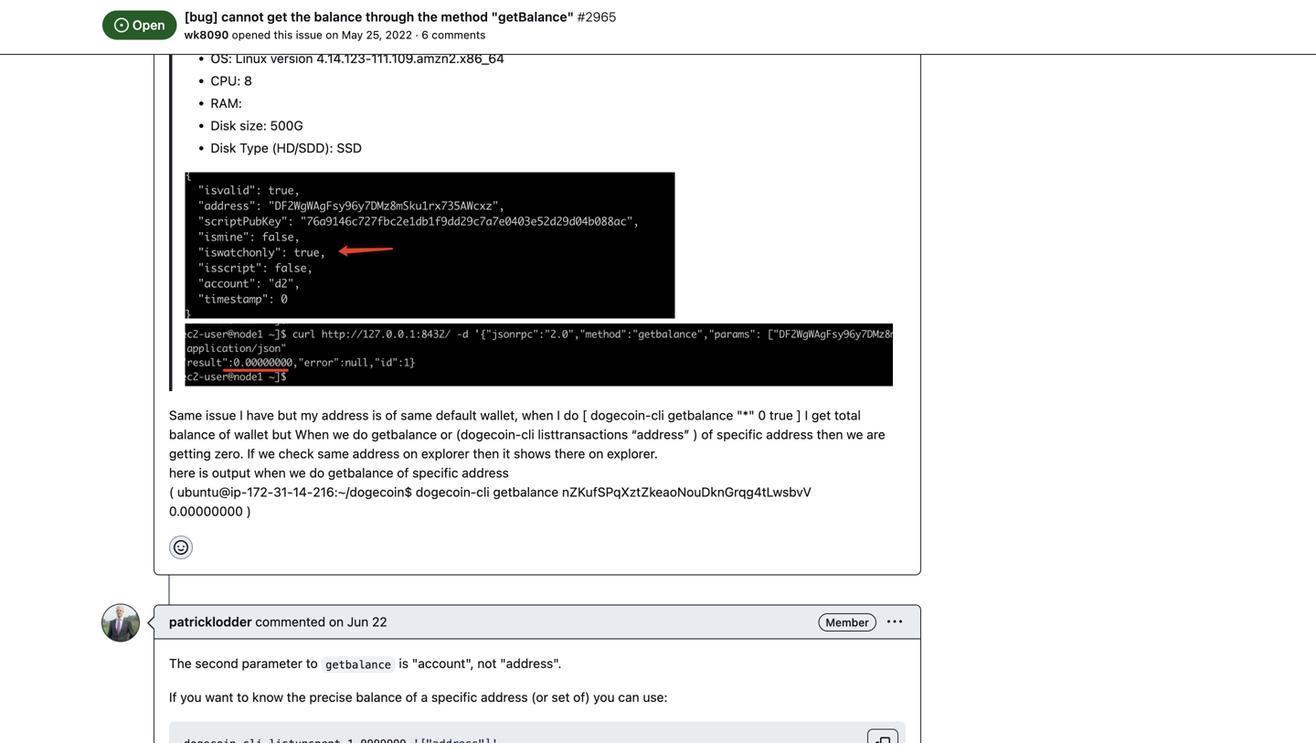 Task type: vqa. For each thing, say whether or not it's contained in the screenshot.
middle do
yes



Task type: locate. For each thing, give the bounding box(es) containing it.
0 horizontal spatial )
[[247, 504, 251, 519]]

1 horizontal spatial do
[[353, 427, 368, 442]]

get up this
[[267, 9, 288, 24]]

0 horizontal spatial i
[[240, 408, 243, 423]]

i left have
[[240, 408, 243, 423]]

but
[[278, 408, 297, 423], [272, 427, 292, 442]]

0 vertical spatial when
[[522, 408, 554, 423]]

on
[[326, 28, 339, 41], [403, 446, 418, 462], [589, 446, 604, 462], [329, 615, 344, 630]]

disk
[[211, 118, 236, 133], [211, 140, 236, 155]]

0 vertical spatial dogecoin-
[[591, 408, 652, 423]]

1 horizontal spatial cli
[[522, 427, 535, 442]]

on left may
[[326, 28, 339, 41]]

of up zero.
[[219, 427, 231, 442]]

2 horizontal spatial i
[[805, 408, 809, 423]]

to up precise
[[306, 656, 318, 671]]

2 vertical spatial balance
[[356, 690, 402, 705]]

of left default
[[385, 408, 397, 423]]

specific down explorer
[[413, 466, 459, 481]]

then down (dogecoin-
[[473, 446, 500, 462]]

same down when
[[318, 446, 349, 462]]

the
[[169, 656, 192, 671]]

1 vertical spatial then
[[473, 446, 500, 462]]

0 horizontal spatial get
[[267, 9, 288, 24]]

1 vertical spatial disk
[[211, 140, 236, 155]]

show options image
[[888, 615, 903, 630]]

0 horizontal spatial issue
[[206, 408, 236, 423]]

balance up may
[[314, 9, 362, 24]]

patricklodder link
[[169, 615, 252, 630]]

when
[[522, 408, 554, 423], [254, 466, 286, 481]]

but up the check
[[272, 427, 292, 442]]

dogecoin- right [
[[591, 408, 652, 423]]

0 vertical spatial cli
[[652, 408, 665, 423]]

jun
[[347, 615, 369, 630]]

111.109.amzn2.x86_64
[[372, 51, 505, 66]]

3 i from the left
[[805, 408, 809, 423]]

1 vertical spatial issue
[[206, 408, 236, 423]]

2 image image from the top
[[185, 324, 893, 387]]

ram:
[[211, 96, 242, 111]]

0 horizontal spatial then
[[473, 446, 500, 462]]

0 vertical spatial to
[[306, 656, 318, 671]]

"address".
[[500, 656, 562, 671]]

getbalance inside the second parameter to getbalance is "account", not "address".
[[326, 659, 391, 671]]

0 horizontal spatial to
[[237, 690, 249, 705]]

then down total
[[817, 427, 844, 442]]

i right ]
[[805, 408, 809, 423]]

1 vertical spatial balance
[[169, 427, 215, 442]]

(hd/sdd):
[[272, 140, 333, 155]]

1 you from the left
[[180, 690, 202, 705]]

31-
[[274, 485, 293, 500]]

0 vertical spatial then
[[817, 427, 844, 442]]

through
[[366, 9, 414, 24]]

explorer.
[[607, 446, 658, 462]]

getbalance left or
[[372, 427, 437, 442]]

address down it
[[462, 466, 509, 481]]

disk left "type"
[[211, 140, 236, 155]]

get
[[267, 9, 288, 24], [812, 408, 831, 423]]

1 vertical spatial cli
[[522, 427, 535, 442]]

0 horizontal spatial is
[[199, 466, 209, 481]]

1 horizontal spatial i
[[557, 408, 561, 423]]

open
[[133, 17, 165, 32]]

you
[[180, 690, 202, 705], [594, 690, 615, 705]]

have
[[247, 408, 274, 423]]

i
[[240, 408, 243, 423], [557, 408, 561, 423], [805, 408, 809, 423]]

1 vertical spatial get
[[812, 408, 831, 423]]

my
[[301, 408, 318, 423]]

listtransactions
[[538, 427, 628, 442]]

wk8090 link
[[184, 28, 229, 41]]

) right the "address"
[[693, 427, 698, 442]]

1 horizontal spatial dogecoin-
[[591, 408, 652, 423]]

if down the
[[169, 690, 177, 705]]

getbalance
[[668, 408, 734, 423], [372, 427, 437, 442], [328, 466, 394, 481], [493, 485, 559, 500], [326, 659, 391, 671]]

linux
[[236, 51, 267, 66]]

1 horizontal spatial if
[[247, 446, 255, 462]]

1 horizontal spatial is
[[372, 408, 382, 423]]

is up if you want to know the precise balance of a specific address (or set of) you can use:
[[399, 656, 409, 671]]

1 vertical spatial image image
[[185, 324, 893, 387]]

when up 172-
[[254, 466, 286, 481]]

dogecoin-
[[591, 408, 652, 423], [416, 485, 477, 500]]

0 vertical spatial image image
[[185, 172, 675, 319]]

0 vertical spatial disk
[[211, 118, 236, 133]]

0 vertical spatial get
[[267, 9, 288, 24]]

1 horizontal spatial to
[[306, 656, 318, 671]]

) down 172-
[[247, 504, 251, 519]]

#2965
[[578, 9, 617, 24]]

same
[[169, 408, 202, 423]]

but left my
[[278, 408, 297, 423]]

1 horizontal spatial issue
[[296, 28, 323, 41]]

1 horizontal spatial you
[[594, 690, 615, 705]]

1 vertical spatial is
[[199, 466, 209, 481]]

here
[[169, 466, 195, 481]]

os:  linux version 4.14.123-111.109.amzn2.x86_64 cpu: 8 ram: disk size: 500g disk type (hd/sdd): ssd
[[211, 51, 505, 155]]

0 vertical spatial if
[[247, 446, 255, 462]]

specific right a
[[432, 690, 478, 705]]

same
[[401, 408, 433, 423], [318, 446, 349, 462]]

1 vertical spatial )
[[247, 504, 251, 519]]

to right want
[[237, 690, 249, 705]]

cli up the "address"
[[652, 408, 665, 423]]

if
[[247, 446, 255, 462], [169, 690, 177, 705]]

0 horizontal spatial dogecoin-
[[416, 485, 477, 500]]

the
[[291, 9, 311, 24], [418, 9, 438, 24], [287, 690, 306, 705]]

do up "14-"
[[310, 466, 325, 481]]

issue right this
[[296, 28, 323, 41]]

ubuntu@ip-
[[177, 485, 247, 500]]

os:
[[211, 51, 232, 66]]

2 vertical spatial cli
[[477, 485, 490, 500]]

size:
[[240, 118, 267, 133]]

get right ]
[[812, 408, 831, 423]]

you left want
[[180, 690, 202, 705]]

2 horizontal spatial is
[[399, 656, 409, 671]]

2 you from the left
[[594, 690, 615, 705]]

1 horizontal spatial get
[[812, 408, 831, 423]]

balance down the second parameter to getbalance is "account", not "address".
[[356, 690, 402, 705]]

balance inside same issue i have but my address is of same default wallet, when i do [ dogecoin-cli getbalance "*" 0 true ]  i get total balance of wallet but when we do getbalance or (dogecoin-cli listtransactions "address" )  of specific address then we are getting zero. if we check same address on explorer then it shows there on explorer. here is output when we do getbalance of specific address ( ubuntu@ip-172-31-14-216:~/dogecoin$ dogecoin-cli getbalance nzkufspqxztzkeaonoudkngrqg4tlwsbvv 0.00000000 )
[[169, 427, 215, 442]]

is up ubuntu@ip-
[[199, 466, 209, 481]]

then
[[817, 427, 844, 442], [473, 446, 500, 462]]

nzkufspqxztzkeaonoudkngrqg4tlwsbvv
[[562, 485, 812, 500]]

0 horizontal spatial when
[[254, 466, 286, 481]]

1 vertical spatial but
[[272, 427, 292, 442]]

i left [
[[557, 408, 561, 423]]

type
[[240, 140, 269, 155]]

172-
[[247, 485, 274, 500]]

0 vertical spatial do
[[564, 408, 579, 423]]

issue right same
[[206, 408, 236, 423]]

cli up shows
[[522, 427, 535, 442]]

we down wallet
[[259, 446, 275, 462]]

ssd
[[337, 140, 362, 155]]

balance up getting on the left bottom of the page
[[169, 427, 215, 442]]

do left [
[[564, 408, 579, 423]]

we down the check
[[289, 466, 306, 481]]

getbalance down shows
[[493, 485, 559, 500]]

is right my
[[372, 408, 382, 423]]

1 disk from the top
[[211, 118, 236, 133]]

dogecoin- down explorer
[[416, 485, 477, 500]]

you right of)
[[594, 690, 615, 705]]

set
[[552, 690, 570, 705]]

[bug] cannot get the balance through the method "getbalance" link
[[184, 7, 574, 27]]

do
[[564, 408, 579, 423], [353, 427, 368, 442], [310, 466, 325, 481]]

the right know
[[287, 690, 306, 705]]

comments
[[432, 28, 486, 41]]

we down total
[[847, 427, 864, 442]]

copy image
[[876, 738, 891, 743]]

if down wallet
[[247, 446, 255, 462]]

cannot
[[222, 9, 264, 24]]

0 vertical spatial issue
[[296, 28, 323, 41]]

0 horizontal spatial cli
[[477, 485, 490, 500]]

1 horizontal spatial when
[[522, 408, 554, 423]]

2 disk from the top
[[211, 140, 236, 155]]

0 horizontal spatial do
[[310, 466, 325, 481]]

22
[[372, 615, 387, 630]]

2 vertical spatial do
[[310, 466, 325, 481]]

there
[[555, 446, 586, 462]]

cli down (dogecoin-
[[477, 485, 490, 500]]

image image
[[185, 172, 675, 319], [185, 324, 893, 387]]

on inside [bug] cannot get the balance through the method "getbalance" #2965 wk8090 opened this issue on may 25, 2022 · 6 comments
[[326, 28, 339, 41]]

0 horizontal spatial you
[[180, 690, 202, 705]]

0 horizontal spatial same
[[318, 446, 349, 462]]

on down the listtransactions
[[589, 446, 604, 462]]

patricklodder
[[169, 615, 252, 630]]

is
[[372, 408, 382, 423], [199, 466, 209, 481], [399, 656, 409, 671]]

0 vertical spatial )
[[693, 427, 698, 442]]

disk down ram: at top
[[211, 118, 236, 133]]

2022
[[386, 28, 412, 41]]

issue opened image
[[114, 18, 129, 32]]

specific
[[717, 427, 763, 442], [413, 466, 459, 481], [432, 690, 478, 705]]

when right wallet, at bottom
[[522, 408, 554, 423]]

specific down "*"
[[717, 427, 763, 442]]

)
[[693, 427, 698, 442], [247, 504, 251, 519]]

same left default
[[401, 408, 433, 423]]

balance
[[314, 9, 362, 24], [169, 427, 215, 442], [356, 690, 402, 705]]

1 vertical spatial to
[[237, 690, 249, 705]]

1 horizontal spatial then
[[817, 427, 844, 442]]

getbalance up precise
[[326, 659, 391, 671]]

issue
[[296, 28, 323, 41], [206, 408, 236, 423]]

0 vertical spatial same
[[401, 408, 433, 423]]

we
[[333, 427, 349, 442], [847, 427, 864, 442], [259, 446, 275, 462], [289, 466, 306, 481]]

0 horizontal spatial if
[[169, 690, 177, 705]]

6
[[422, 28, 429, 41]]

do right when
[[353, 427, 368, 442]]

if you want to know the precise balance of a specific address (or set of) you can use:
[[169, 690, 668, 705]]

address left (or
[[481, 690, 528, 705]]

0 vertical spatial balance
[[314, 9, 362, 24]]

1 vertical spatial if
[[169, 690, 177, 705]]

precise
[[309, 690, 353, 705]]

1 vertical spatial when
[[254, 466, 286, 481]]



Task type: describe. For each thing, give the bounding box(es) containing it.
opened
[[232, 28, 271, 41]]

zero.
[[215, 446, 244, 462]]

wallet
[[234, 427, 269, 442]]

add or remove reactions element
[[169, 536, 193, 560]]

2 i from the left
[[557, 408, 561, 423]]

on left explorer
[[403, 446, 418, 462]]

4.14.123-
[[317, 51, 372, 66]]

[bug]
[[184, 9, 218, 24]]

of right the "address"
[[702, 427, 714, 442]]

issue inside same issue i have but my address is of same default wallet, when i do [ dogecoin-cli getbalance "*" 0 true ]  i get total balance of wallet but when we do getbalance or (dogecoin-cli listtransactions "address" )  of specific address then we are getting zero. if we check same address on explorer then it shows there on explorer. here is output when we do getbalance of specific address ( ubuntu@ip-172-31-14-216:~/dogecoin$ dogecoin-cli getbalance nzkufspqxztzkeaonoudkngrqg4tlwsbvv 0.00000000 )
[[206, 408, 236, 423]]

commented
[[255, 615, 326, 630]]

0
[[758, 408, 766, 423]]

machine specs
[[185, 17, 277, 32]]

of up 216:~/dogecoin$
[[397, 466, 409, 481]]

2 horizontal spatial do
[[564, 408, 579, 423]]

get inside same issue i have but my address is of same default wallet, when i do [ dogecoin-cli getbalance "*" 0 true ]  i get total balance of wallet but when we do getbalance or (dogecoin-cli listtransactions "address" )  of specific address then we are getting zero. if we check same address on explorer then it shows there on explorer. here is output when we do getbalance of specific address ( ubuntu@ip-172-31-14-216:~/dogecoin$ dogecoin-cli getbalance nzkufspqxztzkeaonoudkngrqg4tlwsbvv 0.00000000 )
[[812, 408, 831, 423]]

1 horizontal spatial )
[[693, 427, 698, 442]]

parameter
[[242, 656, 303, 671]]

default
[[436, 408, 477, 423]]

not
[[478, 656, 497, 671]]

address down true
[[767, 427, 814, 442]]

or
[[441, 427, 453, 442]]

14-
[[293, 485, 313, 500]]

specs
[[240, 17, 277, 32]]

to for want
[[237, 690, 249, 705]]

1 vertical spatial same
[[318, 446, 349, 462]]

version
[[271, 51, 313, 66]]

1 horizontal spatial same
[[401, 408, 433, 423]]

shows
[[514, 446, 551, 462]]

@patricklodder image
[[102, 605, 139, 642]]

(dogecoin-
[[456, 427, 522, 442]]

2 vertical spatial specific
[[432, 690, 478, 705]]

the up this
[[291, 9, 311, 24]]

may
[[342, 28, 363, 41]]

explorer
[[422, 446, 470, 462]]

add or remove reactions image
[[174, 541, 188, 555]]

getting
[[169, 446, 211, 462]]

method
[[441, 9, 488, 24]]

of)
[[574, 690, 590, 705]]

getbalance up the "address"
[[668, 408, 734, 423]]

get inside [bug] cannot get the balance through the method "getbalance" #2965 wk8090 opened this issue on may 25, 2022 · 6 comments
[[267, 9, 288, 24]]

true
[[770, 408, 794, 423]]

issue inside [bug] cannot get the balance through the method "getbalance" #2965 wk8090 opened this issue on may 25, 2022 · 6 comments
[[296, 28, 323, 41]]

of left a
[[406, 690, 418, 705]]

second
[[195, 656, 238, 671]]

a
[[421, 690, 428, 705]]

wk8090
[[184, 28, 229, 41]]

0 vertical spatial but
[[278, 408, 297, 423]]

machine
[[185, 17, 237, 32]]

1 image image from the top
[[185, 172, 675, 319]]

if inside same issue i have but my address is of same default wallet, when i do [ dogecoin-cli getbalance "*" 0 true ]  i get total balance of wallet but when we do getbalance or (dogecoin-cli listtransactions "address" )  of specific address then we are getting zero. if we check same address on explorer then it shows there on explorer. here is output when we do getbalance of specific address ( ubuntu@ip-172-31-14-216:~/dogecoin$ dogecoin-cli getbalance nzkufspqxztzkeaonoudkngrqg4tlwsbvv 0.00000000 )
[[247, 446, 255, 462]]

"getbalance"
[[492, 9, 574, 24]]

[
[[583, 408, 587, 423]]

on left jun
[[329, 615, 344, 630]]

0 vertical spatial specific
[[717, 427, 763, 442]]

check
[[279, 446, 314, 462]]

1 i from the left
[[240, 408, 243, 423]]

patricklodder commented on jun 22
[[169, 615, 387, 630]]

1 vertical spatial specific
[[413, 466, 459, 481]]

"address"
[[632, 427, 690, 442]]

same issue i have but my address is of same default wallet, when i do [ dogecoin-cli getbalance "*" 0 true ]  i get total balance of wallet but when we do getbalance or (dogecoin-cli listtransactions "address" )  of specific address then we are getting zero. if we check same address on explorer then it shows there on explorer. here is output when we do getbalance of specific address ( ubuntu@ip-172-31-14-216:~/dogecoin$ dogecoin-cli getbalance nzkufspqxztzkeaonoudkngrqg4tlwsbvv 0.00000000 )
[[169, 408, 886, 519]]

total
[[835, 408, 861, 423]]

2 vertical spatial is
[[399, 656, 409, 671]]

the up 6
[[418, 9, 438, 24]]

216:~/dogecoin$
[[313, 485, 413, 500]]

1 vertical spatial dogecoin-
[[416, 485, 477, 500]]

8
[[244, 73, 252, 88]]

balance inside [bug] cannot get the balance through the method "getbalance" #2965 wk8090 opened this issue on may 25, 2022 · 6 comments
[[314, 9, 362, 24]]

on jun 22 link
[[329, 615, 387, 630]]

"*"
[[737, 408, 755, 423]]

(or
[[532, 690, 548, 705]]

are
[[867, 427, 886, 442]]

want
[[205, 690, 234, 705]]

address up 216:~/dogecoin$
[[353, 446, 400, 462]]

2 horizontal spatial cli
[[652, 408, 665, 423]]

use:
[[643, 690, 668, 705]]

when
[[295, 427, 329, 442]]

1 vertical spatial do
[[353, 427, 368, 442]]

[bug] cannot get the balance through the method "getbalance" #2965 wk8090 opened this issue on may 25, 2022 · 6 comments
[[184, 9, 617, 41]]

output
[[212, 466, 251, 481]]

25,
[[366, 28, 383, 41]]

address right my
[[322, 408, 369, 423]]

this
[[274, 28, 293, 41]]

·
[[415, 28, 419, 41]]

"account",
[[412, 656, 474, 671]]

]
[[797, 408, 802, 423]]

we right when
[[333, 427, 349, 442]]

cpu:
[[211, 73, 241, 88]]

(
[[169, 485, 174, 500]]

0 vertical spatial is
[[372, 408, 382, 423]]

the second parameter to getbalance is "account", not "address".
[[169, 656, 562, 671]]

know
[[252, 690, 283, 705]]

member
[[826, 617, 870, 629]]

to for parameter
[[306, 656, 318, 671]]

it
[[503, 446, 511, 462]]

getbalance up 216:~/dogecoin$
[[328, 466, 394, 481]]

0.00000000
[[169, 504, 243, 519]]

can
[[619, 690, 640, 705]]

500g
[[270, 118, 303, 133]]

wallet,
[[481, 408, 519, 423]]



